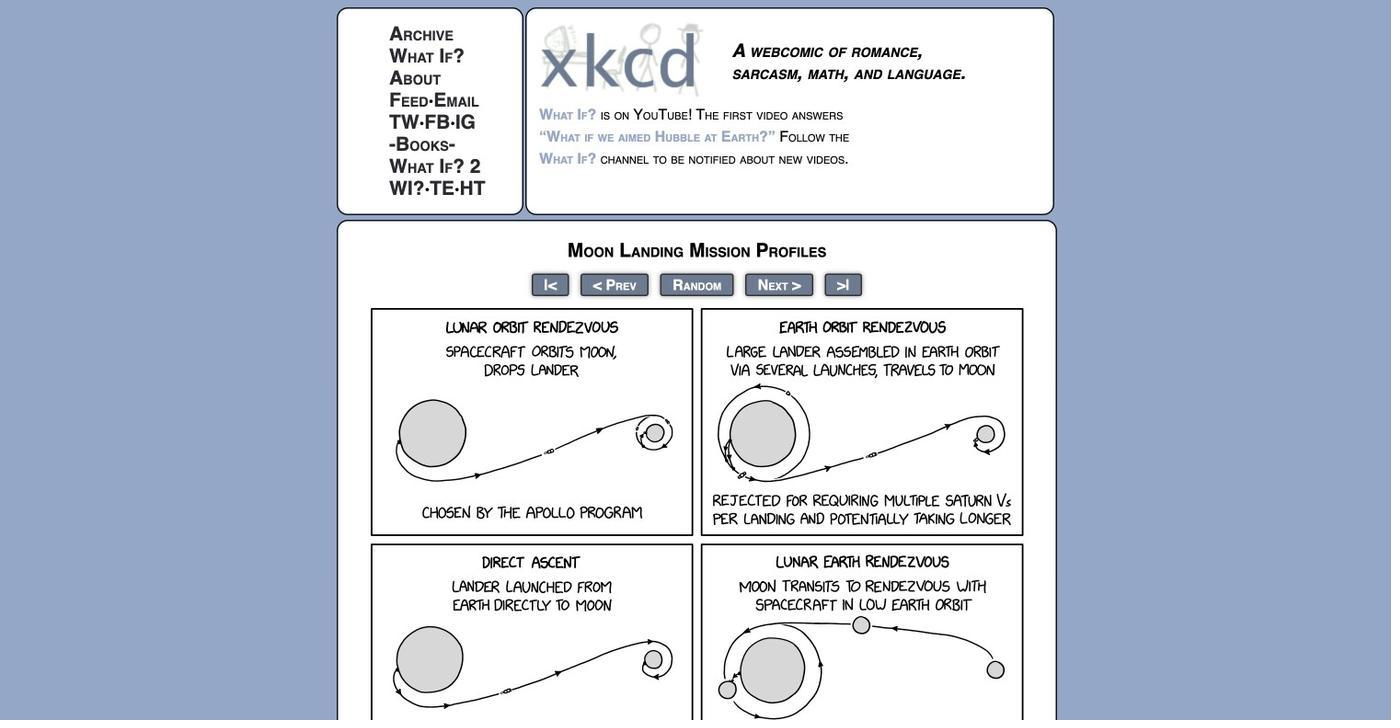 Task type: vqa. For each thing, say whether or not it's contained in the screenshot.
xkcd.com logo
yes



Task type: describe. For each thing, give the bounding box(es) containing it.
xkcd.com logo image
[[539, 21, 709, 98]]

moon landing mission profiles image
[[371, 308, 1023, 721]]



